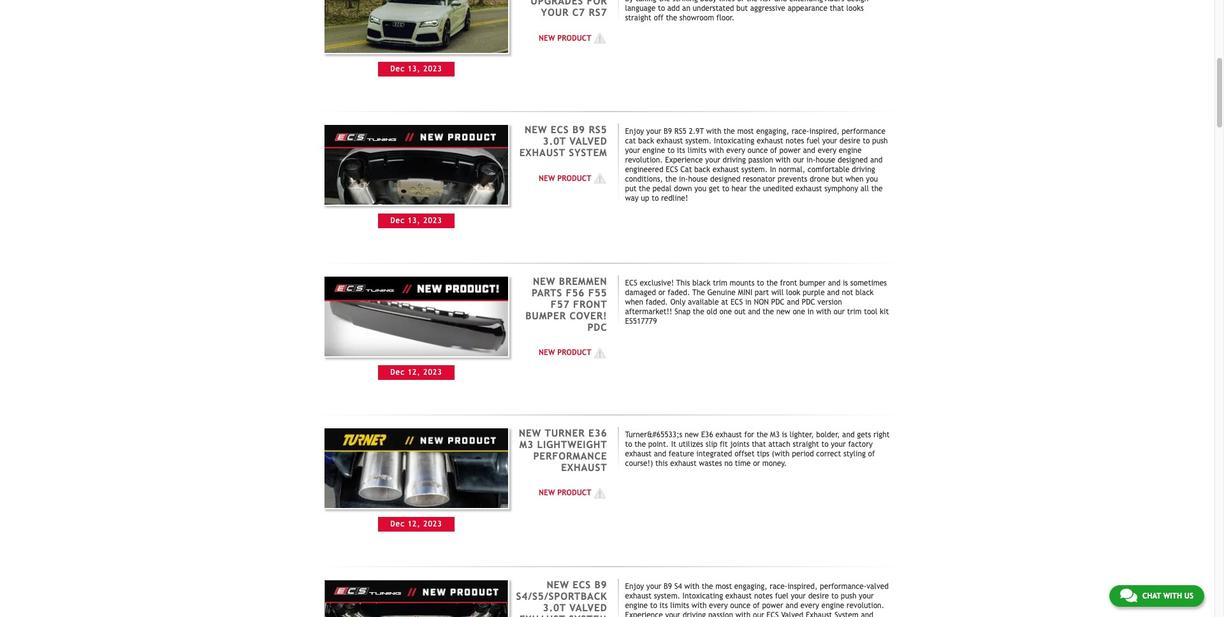 Task type: describe. For each thing, give the bounding box(es) containing it.
1 vertical spatial system.
[[741, 165, 768, 174]]

factory
[[848, 440, 873, 449]]

bremmen
[[559, 276, 607, 287]]

our inside enjoy your b9 s4 with the most engaging, race-inspired, performance-valved exhaust system. intoxicating exhaust notes fuel your desire to push your engine to its limits with every ounce of power and every engine revolution. experience your driving passion with our ecs valved exhaust system
[[753, 611, 764, 617]]

sometimes
[[850, 279, 887, 288]]

resonator
[[743, 175, 775, 184]]

new for ecs
[[539, 174, 555, 183]]

the inside enjoy your b9 s4 with the most engaging, race-inspired, performance-valved exhaust system. intoxicating exhaust notes fuel your desire to push your engine to its limits with every ounce of power and every engine revolution. experience your driving passion with our ecs valved exhaust system
[[702, 582, 713, 591]]

only
[[670, 298, 686, 307]]

no
[[724, 459, 733, 468]]

new ecs b9 rs5 3.0t valved exhaust system
[[519, 124, 607, 158]]

ecs inside enjoy your b9 rs5 2.9t with the most engaging, race-inspired, performance cat back exhaust system. intoxicating exhaust notes fuel your desire to push your engine to its limits with every ounce of power and every engine revolution. experience your driving passion with our in-house designed and engineered ecs cat back exhaust system. in normal, comfortable driving conditions, the in-house designed resonator prevents drone but when you put the pedal down you get to hear the unedited exhaust symphony all the way up to redline!
[[666, 165, 678, 174]]

m3 inside turner&#65533;s new e36 exhaust for the m3 is lighter, bolder, and gets right to the point. it utilizes slip fit joints that attach straight to your factory exhaust and feature integrated offset tips (with period correct styling of course!) this exhaust wastes no time or money.
[[770, 430, 780, 439]]

new ecs exterior upgrades for your c7 rs7 image
[[323, 0, 509, 54]]

system for new ecs b9 rs5 3.0t valved exhaust system
[[569, 147, 607, 158]]

revolution. inside enjoy your b9 rs5 2.9t with the most engaging, race-inspired, performance cat back exhaust system. intoxicating exhaust notes fuel your desire to push your engine to its limits with every ounce of power and every engine revolution. experience your driving passion with our in-house designed and engineered ecs cat back exhaust system. in normal, comfortable driving conditions, the in-house designed resonator prevents drone but when you put the pedal down you get to hear the unedited exhaust symphony all the way up to redline!
[[625, 156, 663, 165]]

tips
[[757, 450, 770, 458]]

your inside turner&#65533;s new e36 exhaust for the m3 is lighter, bolder, and gets right to the point. it utilizes slip fit joints that attach straight to your factory exhaust and feature integrated offset tips (with period correct styling of course!) this exhaust wastes no time or money.
[[831, 440, 846, 449]]

the
[[692, 288, 705, 297]]

1 horizontal spatial black
[[856, 288, 874, 297]]

period
[[792, 450, 814, 458]]

1 vertical spatial house
[[688, 175, 708, 184]]

dec 12, 2023 link for new bremmen parts f56 f55 f57  front bumper cover! pdc
[[323, 276, 509, 380]]

engineered
[[625, 165, 664, 174]]

symphony
[[825, 184, 858, 193]]

most inside enjoy your b9 rs5 2.9t with the most engaging, race-inspired, performance cat back exhaust system. intoxicating exhaust notes fuel your desire to push your engine to its limits with every ounce of power and every engine revolution. experience your driving passion with our in-house designed and engineered ecs cat back exhaust system. in normal, comfortable driving conditions, the in-house designed resonator prevents drone but when you put the pedal down you get to hear the unedited exhaust symphony all the way up to redline!
[[737, 127, 754, 136]]

limits inside enjoy your b9 s4 with the most engaging, race-inspired, performance-valved exhaust system. intoxicating exhaust notes fuel your desire to push your engine to its limits with every ounce of power and every engine revolution. experience your driving passion with our ecs valved exhaust system
[[670, 601, 689, 610]]

new for new bremmen parts f56 f55 f57  front bumper cover! pdc
[[533, 276, 556, 287]]

is inside ecs exclusive!  this black trim mounts to the front bumper and is sometimes damaged or faded.    the genuine mini part will look purple and not black when faded.   only available at ecs in non pdc and pdc version aftermarket!!  snap the old one out and the new one in with our trim tool kit es517779
[[843, 279, 848, 288]]

genuine
[[707, 288, 736, 297]]

exhaust for new ecs b9 rs5 3.0t valved exhaust system
[[519, 147, 566, 158]]

e36 for turner
[[589, 427, 607, 439]]

2.9t
[[689, 127, 704, 136]]

inspired, inside enjoy your b9 rs5 2.9t with the most engaging, race-inspired, performance cat back exhaust system. intoxicating exhaust notes fuel your desire to push your engine to its limits with every ounce of power and every engine revolution. experience your driving passion with our in-house designed and engineered ecs cat back exhaust system. in normal, comfortable driving conditions, the in-house designed resonator prevents drone but when you put the pedal down you get to hear the unedited exhaust symphony all the way up to redline!
[[809, 127, 840, 136]]

utilizes
[[679, 440, 703, 449]]

course!)
[[625, 459, 653, 468]]

in
[[770, 165, 776, 174]]

cat
[[625, 137, 636, 146]]

new ecs b9 rs5 3.0t valved exhaust system link
[[519, 124, 607, 158]]

of inside turner&#65533;s new e36 exhaust for the m3 is lighter, bolder, and gets right to the point. it utilizes slip fit joints that attach straight to your factory exhaust and feature integrated offset tips (with period correct styling of course!) this exhaust wastes no time or money.
[[868, 450, 875, 458]]

2023 for new bremmen parts f56 f55 f57  front bumper cover! pdc
[[424, 368, 442, 377]]

b9 for enjoy your b9 rs5 2.9t with the most engaging, race-inspired, performance cat back exhaust system. intoxicating exhaust notes fuel your desire to push your engine to its limits with every ounce of power and every engine revolution. experience your driving passion with our in-house designed and engineered ecs cat back exhaust system. in normal, comfortable driving conditions, the in-house designed resonator prevents drone but when you put the pedal down you get to hear the unedited exhaust symphony all the way up to redline!
[[664, 127, 672, 136]]

new turner e36 m3 lightweight performance exhaust
[[519, 427, 607, 473]]

1 new product from the top
[[539, 34, 591, 43]]

push inside enjoy your b9 s4 with the most engaging, race-inspired, performance-valved exhaust system. intoxicating exhaust notes fuel your desire to push your engine to its limits with every ounce of power and every engine revolution. experience your driving passion with our ecs valved exhaust system
[[841, 592, 857, 601]]

13, for "dec 13, 2023" link for 4 image
[[408, 64, 421, 73]]

2 horizontal spatial pdc
[[802, 298, 815, 307]]

1 vertical spatial faded.
[[646, 298, 668, 307]]

rs5 for valved
[[589, 124, 607, 135]]

exhaust for new ecs b9 s4/s5/sportback 3.0t valved exhaust system
[[519, 613, 566, 617]]

comfortable
[[808, 165, 850, 174]]

new bremmen parts f56 f55 f57  front bumper cover! pdc link
[[526, 276, 607, 333]]

that
[[752, 440, 766, 449]]

dec for new bremmen parts f56 f55 f57  front bumper cover! pdc
[[390, 368, 405, 377]]

desire inside enjoy your b9 s4 with the most engaging, race-inspired, performance-valved exhaust system. intoxicating exhaust notes fuel your desire to push your engine to its limits with every ounce of power and every engine revolution. experience your driving passion with our ecs valved exhaust system
[[808, 592, 829, 601]]

0 vertical spatial system.
[[685, 137, 712, 146]]

not
[[842, 288, 853, 297]]

1 horizontal spatial pdc
[[771, 298, 785, 307]]

4 image
[[591, 32, 607, 45]]

ecs inside new ecs b9 s4/s5/sportback 3.0t valved exhaust system
[[573, 579, 591, 590]]

enjoy for cat
[[625, 127, 644, 136]]

the down available at top
[[693, 307, 704, 316]]

fuel inside enjoy your b9 s4 with the most engaging, race-inspired, performance-valved exhaust system. intoxicating exhaust notes fuel your desire to push your engine to its limits with every ounce of power and every engine revolution. experience your driving passion with our ecs valved exhaust system
[[775, 592, 789, 601]]

turner&#65533;s new e36 exhaust for the m3 is lighter, bolder, and gets right to the point. it utilizes slip fit joints that attach straight to your factory exhaust and feature integrated offset tips (with period correct styling of course!) this exhaust wastes no time or money.
[[625, 430, 890, 468]]

1 horizontal spatial in-
[[807, 156, 816, 165]]

new ecs b9 s4/s5/sportback 3.0t valved exhaust system link
[[516, 579, 607, 617]]

new product for ecs
[[539, 174, 591, 183]]

0 horizontal spatial black
[[692, 279, 711, 288]]

f55
[[588, 287, 607, 299]]

enjoy for exhaust
[[625, 582, 644, 591]]

tool
[[864, 307, 878, 316]]

1 one from the left
[[720, 307, 732, 316]]

the up the will
[[767, 279, 778, 288]]

m3 inside new turner e36 m3 lightweight performance exhaust
[[520, 439, 534, 450]]

will
[[771, 288, 784, 297]]

product for turner
[[557, 489, 591, 498]]

4 image for new turner e36 m3 lightweight performance exhaust
[[591, 487, 607, 500]]

new inside ecs exclusive!  this black trim mounts to the front bumper and is sometimes damaged or faded.    the genuine mini part will look purple and not black when faded.   only available at ecs in non pdc and pdc version aftermarket!!  snap the old one out and the new one in with our trim tool kit es517779
[[776, 307, 791, 316]]

product for ecs
[[557, 174, 591, 183]]

product for bremmen
[[557, 348, 591, 357]]

2023 for new ecs b9 rs5 3.0t valved exhaust system
[[424, 216, 442, 225]]

desire inside enjoy your b9 rs5 2.9t with the most engaging, race-inspired, performance cat back exhaust system. intoxicating exhaust notes fuel your desire to push your engine to its limits with every ounce of power and every engine revolution. experience your driving passion with our in-house designed and engineered ecs cat back exhaust system. in normal, comfortable driving conditions, the in-house designed resonator prevents drone but when you put the pedal down you get to hear the unedited exhaust symphony all the way up to redline!
[[840, 137, 861, 146]]

0 horizontal spatial trim
[[713, 279, 728, 288]]

exhaust for new turner e36 m3 lightweight performance exhaust
[[561, 462, 607, 473]]

ecs inside enjoy your b9 s4 with the most engaging, race-inspired, performance-valved exhaust system. intoxicating exhaust notes fuel your desire to push your engine to its limits with every ounce of power and every engine revolution. experience your driving passion with our ecs valved exhaust system
[[767, 611, 779, 617]]

new ecs b9 rs5 3.0t valved exhaust system image
[[323, 124, 509, 206]]

valved
[[867, 582, 889, 591]]

the down conditions,
[[639, 184, 650, 193]]

4 image for new ecs b9 rs5 3.0t valved exhaust system
[[591, 172, 607, 185]]

1 vertical spatial in-
[[679, 175, 688, 184]]

offset
[[735, 450, 755, 458]]

non
[[754, 298, 769, 307]]

4 image for new bremmen parts f56 f55 f57  front bumper cover! pdc
[[591, 347, 607, 360]]

1 2023 from the top
[[424, 64, 442, 73]]

for
[[744, 430, 754, 439]]

intoxicating inside enjoy your b9 s4 with the most engaging, race-inspired, performance-valved exhaust system. intoxicating exhaust notes fuel your desire to push your engine to its limits with every ounce of power and every engine revolution. experience your driving passion with our ecs valved exhaust system
[[683, 592, 723, 601]]

power inside enjoy your b9 rs5 2.9t with the most engaging, race-inspired, performance cat back exhaust system. intoxicating exhaust notes fuel your desire to push your engine to its limits with every ounce of power and every engine revolution. experience your driving passion with our in-house designed and engineered ecs cat back exhaust system. in normal, comfortable driving conditions, the in-house designed resonator prevents drone but when you put the pedal down you get to hear the unedited exhaust symphony all the way up to redline!
[[780, 146, 801, 155]]

new ecs b9 s4/s5/sportback 3.0t valved exhaust system image
[[323, 579, 509, 617]]

point.
[[648, 440, 669, 449]]

purple
[[803, 288, 825, 297]]

lighter,
[[790, 430, 814, 439]]

wastes
[[699, 459, 722, 468]]

when inside ecs exclusive!  this black trim mounts to the front bumper and is sometimes damaged or faded.    the genuine mini part will look purple and not black when faded.   only available at ecs in non pdc and pdc version aftermarket!!  snap the old one out and the new one in with our trim tool kit es517779
[[625, 298, 643, 307]]

1 horizontal spatial house
[[816, 156, 836, 165]]

the down resonator
[[749, 184, 761, 193]]

revolution. inside enjoy your b9 s4 with the most engaging, race-inspired, performance-valved exhaust system. intoxicating exhaust notes fuel your desire to push your engine to its limits with every ounce of power and every engine revolution. experience your driving passion with our ecs valved exhaust system
[[847, 601, 884, 610]]

straight
[[793, 440, 819, 449]]

chat with us
[[1143, 592, 1194, 601]]

up
[[641, 194, 649, 203]]

(with
[[772, 450, 790, 458]]

e36 for new
[[701, 430, 713, 439]]

13, for "dec 13, 2023" link associated with 4 icon associated with new ecs b9 rs5 3.0t valved exhaust system
[[408, 216, 421, 225]]

s4/s5/sportback
[[516, 590, 607, 602]]

3.0t for rs5
[[543, 135, 566, 147]]

damaged
[[625, 288, 656, 297]]

new product for bremmen
[[539, 348, 591, 357]]

parts
[[532, 287, 562, 299]]

turner
[[545, 427, 585, 439]]

s4
[[674, 582, 682, 591]]

race- inside enjoy your b9 rs5 2.9t with the most engaging, race-inspired, performance cat back exhaust system. intoxicating exhaust notes fuel your desire to push your engine to its limits with every ounce of power and every engine revolution. experience your driving passion with our in-house designed and engineered ecs cat back exhaust system. in normal, comfortable driving conditions, the in-house designed resonator prevents drone but when you put the pedal down you get to hear the unedited exhaust symphony all the way up to redline!
[[792, 127, 809, 136]]

is inside turner&#65533;s new e36 exhaust for the m3 is lighter, bolder, and gets right to the point. it utilizes slip fit joints that attach straight to your factory exhaust and feature integrated offset tips (with period correct styling of course!) this exhaust wastes no time or money.
[[782, 430, 787, 439]]

bumper
[[526, 310, 566, 321]]

correct
[[816, 450, 841, 458]]

or inside ecs exclusive!  this black trim mounts to the front bumper and is sometimes damaged or faded.    the genuine mini part will look purple and not black when faded.   only available at ecs in non pdc and pdc version aftermarket!!  snap the old one out and the new one in with our trim tool kit es517779
[[658, 288, 666, 297]]

its inside enjoy your b9 rs5 2.9t with the most engaging, race-inspired, performance cat back exhaust system. intoxicating exhaust notes fuel your desire to push your engine to its limits with every ounce of power and every engine revolution. experience your driving passion with our in-house designed and engineered ecs cat back exhaust system. in normal, comfortable driving conditions, the in-house designed resonator prevents drone but when you put the pedal down you get to hear the unedited exhaust symphony all the way up to redline!
[[677, 146, 685, 155]]

new for turner
[[539, 489, 555, 498]]

feature
[[669, 450, 694, 458]]

fit
[[720, 440, 728, 449]]

pedal
[[653, 184, 672, 193]]

kit
[[880, 307, 889, 316]]

with inside ecs exclusive!  this black trim mounts to the front bumper and is sometimes damaged or faded.    the genuine mini part will look purple and not black when faded.   only available at ecs in non pdc and pdc version aftermarket!!  snap the old one out and the new one in with our trim tool kit es517779
[[816, 307, 831, 316]]

mounts
[[730, 279, 755, 288]]

12, for new bremmen parts f56 f55 f57  front bumper cover! pdc
[[408, 368, 421, 377]]

dec 13, 2023 link for 4 image
[[323, 0, 509, 77]]

out
[[734, 307, 746, 316]]

down
[[674, 184, 692, 193]]

performance-
[[820, 582, 867, 591]]

new inside turner&#65533;s new e36 exhaust for the m3 is lighter, bolder, and gets right to the point. it utilizes slip fit joints that attach straight to your factory exhaust and feature integrated offset tips (with period correct styling of course!) this exhaust wastes no time or money.
[[685, 430, 699, 439]]

new bremmen parts f56 f55 f57  front bumper cover! pdc
[[526, 276, 607, 333]]

drone
[[810, 175, 829, 184]]

f57
[[551, 299, 570, 310]]

f56
[[566, 287, 585, 299]]

ounce inside enjoy your b9 s4 with the most engaging, race-inspired, performance-valved exhaust system. intoxicating exhaust notes fuel your desire to push your engine to its limits with every ounce of power and every engine revolution. experience your driving passion with our ecs valved exhaust system
[[730, 601, 751, 610]]

new bremmen parts f56 f55 f57  front bumper cover! pdc image
[[323, 276, 509, 358]]

1 horizontal spatial designed
[[838, 156, 868, 165]]

0 vertical spatial faded.
[[668, 288, 690, 297]]

ecs inside the new ecs b9 rs5 3.0t valved exhaust system
[[551, 124, 569, 135]]

notes inside enjoy your b9 rs5 2.9t with the most engaging, race-inspired, performance cat back exhaust system. intoxicating exhaust notes fuel your desire to push your engine to its limits with every ounce of power and every engine revolution. experience your driving passion with our in-house designed and engineered ecs cat back exhaust system. in normal, comfortable driving conditions, the in-house designed resonator prevents drone but when you put the pedal down you get to hear the unedited exhaust symphony all the way up to redline!
[[786, 137, 804, 146]]

exclusive!
[[640, 279, 674, 288]]

lightweight
[[537, 439, 607, 450]]

fuel inside enjoy your b9 rs5 2.9t with the most engaging, race-inspired, performance cat back exhaust system. intoxicating exhaust notes fuel your desire to push your engine to its limits with every ounce of power and every engine revolution. experience your driving passion with our in-house designed and engineered ecs cat back exhaust system. in normal, comfortable driving conditions, the in-house designed resonator prevents drone but when you put the pedal down you get to hear the unedited exhaust symphony all the way up to redline!
[[807, 137, 820, 146]]

normal,
[[779, 165, 805, 174]]

slip
[[706, 440, 718, 449]]

dec for new turner e36 m3 lightweight performance exhaust
[[390, 519, 405, 528]]

the up that
[[757, 430, 768, 439]]

available
[[688, 298, 719, 307]]

of inside enjoy your b9 rs5 2.9t with the most engaging, race-inspired, performance cat back exhaust system. intoxicating exhaust notes fuel your desire to push your engine to its limits with every ounce of power and every engine revolution. experience your driving passion with our in-house designed and engineered ecs cat back exhaust system. in normal, comfortable driving conditions, the in-house designed resonator prevents drone but when you put the pedal down you get to hear the unedited exhaust symphony all the way up to redline!
[[770, 146, 777, 155]]

money.
[[763, 459, 787, 468]]

dec 12, 2023 for new turner e36 m3 lightweight performance exhaust
[[390, 519, 442, 528]]

race- inside enjoy your b9 s4 with the most engaging, race-inspired, performance-valved exhaust system. intoxicating exhaust notes fuel your desire to push your engine to its limits with every ounce of power and every engine revolution. experience your driving passion with our ecs valved exhaust system
[[770, 582, 788, 591]]

front
[[780, 279, 797, 288]]

time
[[735, 459, 751, 468]]

the down non
[[763, 307, 774, 316]]

engaging, inside enjoy your b9 rs5 2.9t with the most engaging, race-inspired, performance cat back exhaust system. intoxicating exhaust notes fuel your desire to push your engine to its limits with every ounce of power and every engine revolution. experience your driving passion with our in-house designed and engineered ecs cat back exhaust system. in normal, comfortable driving conditions, the in-house designed resonator prevents drone but when you put the pedal down you get to hear the unedited exhaust symphony all the way up to redline!
[[756, 127, 789, 136]]

look
[[786, 288, 801, 297]]

passion inside enjoy your b9 s4 with the most engaging, race-inspired, performance-valved exhaust system. intoxicating exhaust notes fuel your desire to push your engine to its limits with every ounce of power and every engine revolution. experience your driving passion with our ecs valved exhaust system
[[708, 611, 733, 617]]

all
[[861, 184, 869, 193]]

version
[[818, 298, 842, 307]]

old
[[707, 307, 717, 316]]

inspired, inside enjoy your b9 s4 with the most engaging, race-inspired, performance-valved exhaust system. intoxicating exhaust notes fuel your desire to push your engine to its limits with every ounce of power and every engine revolution. experience your driving passion with our ecs valved exhaust system
[[788, 582, 818, 591]]

when inside enjoy your b9 rs5 2.9t with the most engaging, race-inspired, performance cat back exhaust system. intoxicating exhaust notes fuel your desire to push your engine to its limits with every ounce of power and every engine revolution. experience your driving passion with our in-house designed and engineered ecs cat back exhaust system. in normal, comfortable driving conditions, the in-house designed resonator prevents drone but when you put the pedal down you get to hear the unedited exhaust symphony all the way up to redline!
[[846, 175, 864, 184]]

valved for s4/s5/sportback
[[570, 602, 607, 613]]

0 vertical spatial you
[[866, 175, 878, 184]]

but
[[832, 175, 843, 184]]



Task type: vqa. For each thing, say whether or not it's contained in the screenshot.
Suspension LINK in the left of the page
no



Task type: locate. For each thing, give the bounding box(es) containing it.
you
[[866, 175, 878, 184], [695, 184, 707, 193]]

the right the 2.9t
[[724, 127, 735, 136]]

0 vertical spatial dec 12, 2023
[[390, 368, 442, 377]]

dec down the new ecs b9 rs5 3.0t valved exhaust system image
[[390, 216, 405, 225]]

0 horizontal spatial fuel
[[775, 592, 789, 601]]

1 dec 12, 2023 link from the top
[[323, 276, 509, 380]]

comments image
[[1120, 588, 1137, 603]]

0 vertical spatial race-
[[792, 127, 809, 136]]

styling
[[844, 450, 866, 458]]

1 vertical spatial passion
[[708, 611, 733, 617]]

1 vertical spatial engaging,
[[734, 582, 768, 591]]

0 horizontal spatial of
[[753, 601, 760, 610]]

at
[[721, 298, 728, 307]]

our inside enjoy your b9 rs5 2.9t with the most engaging, race-inspired, performance cat back exhaust system. intoxicating exhaust notes fuel your desire to push your engine to its limits with every ounce of power and every engine revolution. experience your driving passion with our in-house designed and engineered ecs cat back exhaust system. in normal, comfortable driving conditions, the in-house designed resonator prevents drone but when you put the pedal down you get to hear the unedited exhaust symphony all the way up to redline!
[[793, 156, 804, 165]]

one down at
[[720, 307, 732, 316]]

rs5 inside the new ecs b9 rs5 3.0t valved exhaust system
[[589, 124, 607, 135]]

0 vertical spatial most
[[737, 127, 754, 136]]

dec 13, 2023 for "dec 13, 2023" link for 4 image
[[390, 64, 442, 73]]

new left 4 image
[[539, 34, 555, 43]]

0 horizontal spatial e36
[[589, 427, 607, 439]]

valved inside enjoy your b9 s4 with the most engaging, race-inspired, performance-valved exhaust system. intoxicating exhaust notes fuel your desire to push your engine to its limits with every ounce of power and every engine revolution. experience your driving passion with our ecs valved exhaust system
[[781, 611, 804, 617]]

experience
[[665, 156, 703, 165], [625, 611, 663, 617]]

dec for new ecs b9 rs5 3.0t valved exhaust system
[[390, 216, 405, 225]]

1 vertical spatial enjoy
[[625, 582, 644, 591]]

fuel
[[807, 137, 820, 146], [775, 592, 789, 601]]

desire down performance-
[[808, 592, 829, 601]]

b9 inside enjoy your b9 s4 with the most engaging, race-inspired, performance-valved exhaust system. intoxicating exhaust notes fuel your desire to push your engine to its limits with every ounce of power and every engine revolution. experience your driving passion with our ecs valved exhaust system
[[664, 582, 672, 591]]

0 horizontal spatial new
[[685, 430, 699, 439]]

of
[[770, 146, 777, 155], [868, 450, 875, 458], [753, 601, 760, 610]]

2023 down new bremmen parts f56 f55 f57  front bumper cover! pdc image on the left of page
[[424, 368, 442, 377]]

new product
[[539, 34, 591, 43], [539, 174, 591, 183], [539, 348, 591, 357], [539, 489, 591, 498]]

engaging, inside enjoy your b9 s4 with the most engaging, race-inspired, performance-valved exhaust system. intoxicating exhaust notes fuel your desire to push your engine to its limits with every ounce of power and every engine revolution. experience your driving passion with our ecs valved exhaust system
[[734, 582, 768, 591]]

0 horizontal spatial driving
[[683, 611, 706, 617]]

part
[[755, 288, 769, 297]]

1 vertical spatial black
[[856, 288, 874, 297]]

push down performance-
[[841, 592, 857, 601]]

is
[[843, 279, 848, 288], [782, 430, 787, 439]]

ecs exclusive!  this black trim mounts to the front bumper and is sometimes damaged or faded.    the genuine mini part will look purple and not black when faded.   only available at ecs in non pdc and pdc version aftermarket!!  snap the old one out and the new one in with our trim tool kit es517779
[[625, 279, 889, 326]]

b9 for new ecs b9 s4/s5/sportback 3.0t valved exhaust system
[[595, 579, 607, 590]]

0 horizontal spatial back
[[638, 137, 654, 146]]

0 vertical spatial in-
[[807, 156, 816, 165]]

b9 for enjoy your b9 s4 with the most engaging, race-inspired, performance-valved exhaust system. intoxicating exhaust notes fuel your desire to push your engine to its limits with every ounce of power and every engine revolution. experience your driving passion with our ecs valved exhaust system 
[[664, 582, 672, 591]]

e36 up slip
[[701, 430, 713, 439]]

driving inside enjoy your b9 s4 with the most engaging, race-inspired, performance-valved exhaust system. intoxicating exhaust notes fuel your desire to push your engine to its limits with every ounce of power and every engine revolution. experience your driving passion with our ecs valved exhaust system
[[683, 611, 706, 617]]

attach
[[768, 440, 791, 449]]

black
[[692, 279, 711, 288], [856, 288, 874, 297]]

0 horizontal spatial push
[[841, 592, 857, 601]]

product
[[557, 34, 591, 43], [557, 174, 591, 183], [557, 348, 591, 357], [557, 489, 591, 498]]

0 vertical spatial power
[[780, 146, 801, 155]]

0 vertical spatial when
[[846, 175, 864, 184]]

new turner e36 m3 lightweight performance exhaust image
[[323, 427, 509, 509]]

designed up the but
[[838, 156, 868, 165]]

2023
[[424, 64, 442, 73], [424, 216, 442, 225], [424, 368, 442, 377], [424, 519, 442, 528]]

2023 down new ecs exterior upgrades for your c7 rs7 image
[[424, 64, 442, 73]]

our inside ecs exclusive!  this black trim mounts to the front bumper and is sometimes damaged or faded.    the genuine mini part will look purple and not black when faded.   only available at ecs in non pdc and pdc version aftermarket!!  snap the old one out and the new one in with our trim tool kit es517779
[[834, 307, 845, 316]]

1 horizontal spatial its
[[677, 146, 685, 155]]

2 horizontal spatial of
[[868, 450, 875, 458]]

integrated
[[696, 450, 732, 458]]

2 horizontal spatial driving
[[852, 165, 875, 174]]

desire down performance
[[840, 137, 861, 146]]

2 enjoy from the top
[[625, 582, 644, 591]]

new inside "new bremmen parts f56 f55 f57  front bumper cover! pdc"
[[533, 276, 556, 287]]

enjoy left s4
[[625, 582, 644, 591]]

0 vertical spatial house
[[816, 156, 836, 165]]

4 image
[[591, 172, 607, 185], [591, 347, 607, 360], [591, 487, 607, 500]]

12, down new turner e36 m3 lightweight performance exhaust image on the left bottom
[[408, 519, 421, 528]]

1 horizontal spatial desire
[[840, 137, 861, 146]]

one down the look
[[793, 307, 805, 316]]

3 2023 from the top
[[424, 368, 442, 377]]

2 dec 13, 2023 from the top
[[390, 216, 442, 225]]

0 vertical spatial dec 13, 2023 link
[[323, 0, 509, 77]]

m3 up attach
[[770, 430, 780, 439]]

enjoy up cat
[[625, 127, 644, 136]]

b9 inside enjoy your b9 rs5 2.9t with the most engaging, race-inspired, performance cat back exhaust system. intoxicating exhaust notes fuel your desire to push your engine to its limits with every ounce of power and every engine revolution. experience your driving passion with our in-house designed and engineered ecs cat back exhaust system. in normal, comfortable driving conditions, the in-house designed resonator prevents drone but when you put the pedal down you get to hear the unedited exhaust symphony all the way up to redline!
[[664, 127, 672, 136]]

0 vertical spatial limits
[[688, 146, 707, 155]]

dec 13, 2023 down the new ecs b9 rs5 3.0t valved exhaust system image
[[390, 216, 442, 225]]

pdc
[[771, 298, 785, 307], [802, 298, 815, 307], [588, 321, 607, 333]]

0 vertical spatial inspired,
[[809, 127, 840, 136]]

exhaust
[[519, 147, 566, 158], [561, 462, 607, 473], [806, 611, 832, 617], [519, 613, 566, 617]]

conditions,
[[625, 175, 663, 184]]

0 horizontal spatial desire
[[808, 592, 829, 601]]

3 new product from the top
[[539, 348, 591, 357]]

0 horizontal spatial is
[[782, 430, 787, 439]]

3.0t inside new ecs b9 s4/s5/sportback 3.0t valved exhaust system
[[543, 602, 566, 613]]

the right s4
[[702, 582, 713, 591]]

push inside enjoy your b9 rs5 2.9t with the most engaging, race-inspired, performance cat back exhaust system. intoxicating exhaust notes fuel your desire to push your engine to its limits with every ounce of power and every engine revolution. experience your driving passion with our in-house designed and engineered ecs cat back exhaust system. in normal, comfortable driving conditions, the in-house designed resonator prevents drone but when you put the pedal down you get to hear the unedited exhaust symphony all the way up to redline!
[[872, 137, 888, 146]]

and
[[803, 146, 816, 155], [870, 156, 883, 165], [828, 279, 841, 288], [827, 288, 840, 297], [787, 298, 800, 307], [748, 307, 761, 316], [842, 430, 855, 439], [654, 450, 666, 458], [786, 601, 798, 610]]

house
[[816, 156, 836, 165], [688, 175, 708, 184]]

0 horizontal spatial m3
[[520, 439, 534, 450]]

this
[[676, 279, 690, 288]]

0 horizontal spatial race-
[[770, 582, 788, 591]]

one
[[720, 307, 732, 316], [793, 307, 805, 316]]

limits down s4
[[670, 601, 689, 610]]

2 12, from the top
[[408, 519, 421, 528]]

2 2023 from the top
[[424, 216, 442, 225]]

1 horizontal spatial race-
[[792, 127, 809, 136]]

e36 right turner
[[589, 427, 607, 439]]

0 vertical spatial experience
[[665, 156, 703, 165]]

and inside enjoy your b9 s4 with the most engaging, race-inspired, performance-valved exhaust system. intoxicating exhaust notes fuel your desire to push your engine to its limits with every ounce of power and every engine revolution. experience your driving passion with our ecs valved exhaust system
[[786, 601, 798, 610]]

new down new ecs b9 rs5 3.0t valved exhaust system link
[[539, 174, 555, 183]]

system.
[[685, 137, 712, 146], [741, 165, 768, 174], [654, 592, 680, 601]]

black down sometimes
[[856, 288, 874, 297]]

2 one from the left
[[793, 307, 805, 316]]

0 vertical spatial is
[[843, 279, 848, 288]]

revolution. down valved
[[847, 601, 884, 610]]

house down cat
[[688, 175, 708, 184]]

back
[[638, 137, 654, 146], [694, 165, 710, 174]]

2023 down the new ecs b9 rs5 3.0t valved exhaust system image
[[424, 216, 442, 225]]

system for new ecs b9 s4/s5/sportback 3.0t valved exhaust system
[[569, 613, 607, 617]]

1 horizontal spatial or
[[753, 459, 760, 468]]

new for new ecs b9 s4/s5/sportback 3.0t valved exhaust system
[[547, 579, 569, 590]]

put
[[625, 184, 637, 193]]

1 vertical spatial inspired,
[[788, 582, 818, 591]]

the right all
[[871, 184, 883, 193]]

right
[[874, 430, 890, 439]]

dec 12, 2023 down new turner e36 m3 lightweight performance exhaust image on the left bottom
[[390, 519, 442, 528]]

1 vertical spatial 13,
[[408, 216, 421, 225]]

system. inside enjoy your b9 s4 with the most engaging, race-inspired, performance-valved exhaust system. intoxicating exhaust notes fuel your desire to push your engine to its limits with every ounce of power and every engine revolution. experience your driving passion with our ecs valved exhaust system
[[654, 592, 680, 601]]

1 vertical spatial dec 12, 2023 link
[[323, 427, 509, 532]]

revolution.
[[625, 156, 663, 165], [847, 601, 884, 610]]

1 4 image from the top
[[591, 172, 607, 185]]

1 horizontal spatial fuel
[[807, 137, 820, 146]]

passion inside enjoy your b9 rs5 2.9t with the most engaging, race-inspired, performance cat back exhaust system. intoxicating exhaust notes fuel your desire to push your engine to its limits with every ounce of power and every engine revolution. experience your driving passion with our in-house designed and engineered ecs cat back exhaust system. in normal, comfortable driving conditions, the in-house designed resonator prevents drone but when you put the pedal down you get to hear the unedited exhaust symphony all the way up to redline!
[[748, 156, 773, 165]]

dec 12, 2023 down new bremmen parts f56 f55 f57  front bumper cover! pdc image on the left of page
[[390, 368, 442, 377]]

1 dec 13, 2023 link from the top
[[323, 0, 509, 77]]

1 3.0t from the top
[[543, 135, 566, 147]]

1 vertical spatial in
[[808, 307, 814, 316]]

0 horizontal spatial designed
[[710, 175, 741, 184]]

experience inside enjoy your b9 rs5 2.9t with the most engaging, race-inspired, performance cat back exhaust system. intoxicating exhaust notes fuel your desire to push your engine to its limits with every ounce of power and every engine revolution. experience your driving passion with our in-house designed and engineered ecs cat back exhaust system. in normal, comfortable driving conditions, the in-house designed resonator prevents drone but when you put the pedal down you get to hear the unedited exhaust symphony all the way up to redline!
[[665, 156, 703, 165]]

way
[[625, 194, 639, 203]]

push
[[872, 137, 888, 146], [841, 592, 857, 601]]

new down bumper
[[539, 348, 555, 357]]

1 horizontal spatial you
[[866, 175, 878, 184]]

new up utilizes
[[685, 430, 699, 439]]

unedited
[[763, 184, 793, 193]]

system. down s4
[[654, 592, 680, 601]]

1 horizontal spatial trim
[[847, 307, 862, 316]]

new for new ecs b9 rs5 3.0t valved exhaust system
[[525, 124, 547, 135]]

new
[[525, 124, 547, 135], [533, 276, 556, 287], [547, 579, 569, 590]]

new down performance
[[539, 489, 555, 498]]

new for bremmen
[[539, 348, 555, 357]]

revolution. up engineered at the top
[[625, 156, 663, 165]]

or inside turner&#65533;s new e36 exhaust for the m3 is lighter, bolder, and gets right to the point. it utilizes slip fit joints that attach straight to your factory exhaust and feature integrated offset tips (with period correct styling of course!) this exhaust wastes no time or money.
[[753, 459, 760, 468]]

2 dec 12, 2023 link from the top
[[323, 427, 509, 532]]

1 vertical spatial 12,
[[408, 519, 421, 528]]

2 dec 13, 2023 link from the top
[[323, 124, 509, 228]]

in down purple
[[808, 307, 814, 316]]

faded. up aftermarket!!
[[646, 298, 668, 307]]

cat
[[680, 165, 692, 174]]

new
[[776, 307, 791, 316], [685, 430, 699, 439]]

1 vertical spatial 3.0t
[[543, 602, 566, 613]]

bumper
[[800, 279, 826, 288]]

0 horizontal spatial its
[[660, 601, 668, 610]]

the up 'pedal'
[[665, 175, 677, 184]]

exhaust inside the new ecs b9 rs5 3.0t valved exhaust system
[[519, 147, 566, 158]]

1 dec 12, 2023 from the top
[[390, 368, 442, 377]]

is up not
[[843, 279, 848, 288]]

gets
[[857, 430, 871, 439]]

2023 for new turner e36 m3 lightweight performance exhaust
[[424, 519, 442, 528]]

0 horizontal spatial one
[[720, 307, 732, 316]]

4 image left put
[[591, 172, 607, 185]]

1 horizontal spatial in
[[808, 307, 814, 316]]

e36 inside turner&#65533;s new e36 exhaust for the m3 is lighter, bolder, and gets right to the point. it utilizes slip fit joints that attach straight to your factory exhaust and feature integrated offset tips (with period correct styling of course!) this exhaust wastes no time or money.
[[701, 430, 713, 439]]

2 dec 12, 2023 from the top
[[390, 519, 442, 528]]

prevents
[[778, 175, 807, 184]]

chat
[[1143, 592, 1161, 601]]

3 dec from the top
[[390, 368, 405, 377]]

valved
[[570, 135, 607, 147], [570, 602, 607, 613], [781, 611, 804, 617]]

turner&#65533;s
[[625, 430, 683, 439]]

redline!
[[661, 194, 688, 203]]

is up attach
[[782, 430, 787, 439]]

it
[[671, 440, 676, 449]]

1 horizontal spatial when
[[846, 175, 864, 184]]

most right s4
[[716, 582, 732, 591]]

1 horizontal spatial of
[[770, 146, 777, 155]]

dec 12, 2023 for new bremmen parts f56 f55 f57  front bumper cover! pdc
[[390, 368, 442, 377]]

0 vertical spatial in
[[745, 298, 752, 307]]

dec 13, 2023 for "dec 13, 2023" link associated with 4 icon associated with new ecs b9 rs5 3.0t valved exhaust system
[[390, 216, 442, 225]]

1 horizontal spatial back
[[694, 165, 710, 174]]

faded. up only
[[668, 288, 690, 297]]

new inside new ecs b9 s4/s5/sportback 3.0t valved exhaust system
[[547, 579, 569, 590]]

1 dec 13, 2023 from the top
[[390, 64, 442, 73]]

or
[[658, 288, 666, 297], [753, 459, 760, 468]]

black up the
[[692, 279, 711, 288]]

front
[[573, 299, 607, 310]]

new inside the new ecs b9 rs5 3.0t valved exhaust system
[[525, 124, 547, 135]]

valved for rs5
[[570, 135, 607, 147]]

system. down the 2.9t
[[685, 137, 712, 146]]

enjoy
[[625, 127, 644, 136], [625, 582, 644, 591]]

2023 down new turner e36 m3 lightweight performance exhaust image on the left bottom
[[424, 519, 442, 528]]

1 dec from the top
[[390, 64, 405, 73]]

1 13, from the top
[[408, 64, 421, 73]]

with
[[706, 127, 721, 136], [709, 146, 724, 155], [776, 156, 791, 165], [816, 307, 831, 316], [684, 582, 700, 591], [1163, 592, 1182, 601], [692, 601, 707, 610], [736, 611, 751, 617]]

new ecs b9 s4/s5/sportback 3.0t valved exhaust system
[[516, 579, 607, 617]]

b9 for new ecs b9 rs5 3.0t valved exhaust system
[[573, 124, 585, 135]]

2 3.0t from the top
[[543, 602, 566, 613]]

ounce inside enjoy your b9 rs5 2.9t with the most engaging, race-inspired, performance cat back exhaust system. intoxicating exhaust notes fuel your desire to push your engine to its limits with every ounce of power and every engine revolution. experience your driving passion with our in-house designed and engineered ecs cat back exhaust system. in normal, comfortable driving conditions, the in-house designed resonator prevents drone but when you put the pedal down you get to hear the unedited exhaust symphony all the way up to redline!
[[748, 146, 768, 155]]

0 horizontal spatial notes
[[754, 592, 773, 601]]

desire
[[840, 137, 861, 146], [808, 592, 829, 601]]

1 vertical spatial most
[[716, 582, 732, 591]]

you up all
[[866, 175, 878, 184]]

dec down new turner e36 m3 lightweight performance exhaust image on the left bottom
[[390, 519, 405, 528]]

you left get
[[695, 184, 707, 193]]

system inside enjoy your b9 s4 with the most engaging, race-inspired, performance-valved exhaust system. intoxicating exhaust notes fuel your desire to push your engine to its limits with every ounce of power and every engine revolution. experience your driving passion with our ecs valved exhaust system
[[835, 611, 859, 617]]

0 horizontal spatial you
[[695, 184, 707, 193]]

house up comfortable
[[816, 156, 836, 165]]

power inside enjoy your b9 s4 with the most engaging, race-inspired, performance-valved exhaust system. intoxicating exhaust notes fuel your desire to push your engine to its limits with every ounce of power and every engine revolution. experience your driving passion with our ecs valved exhaust system
[[762, 601, 783, 610]]

1 vertical spatial our
[[834, 307, 845, 316]]

exhaust inside new turner e36 m3 lightweight performance exhaust
[[561, 462, 607, 473]]

enjoy your b9 s4 with the most engaging, race-inspired, performance-valved exhaust system. intoxicating exhaust notes fuel your desire to push your engine to its limits with every ounce of power and every engine revolution. experience your driving passion with our ecs valved exhaust system 
[[625, 582, 889, 617]]

driving
[[723, 156, 746, 165], [852, 165, 875, 174], [683, 611, 706, 617]]

dec 13, 2023 down new ecs exterior upgrades for your c7 rs7 image
[[390, 64, 442, 73]]

or down exclusive!
[[658, 288, 666, 297]]

12, down new bremmen parts f56 f55 f57  front bumper cover! pdc image on the left of page
[[408, 368, 421, 377]]

when up all
[[846, 175, 864, 184]]

13, down the new ecs b9 rs5 3.0t valved exhaust system image
[[408, 216, 421, 225]]

m3 left turner
[[520, 439, 534, 450]]

1 horizontal spatial passion
[[748, 156, 773, 165]]

12, for new turner e36 m3 lightweight performance exhaust
[[408, 519, 421, 528]]

its inside enjoy your b9 s4 with the most engaging, race-inspired, performance-valved exhaust system. intoxicating exhaust notes fuel your desire to push your engine to its limits with every ounce of power and every engine revolution. experience your driving passion with our ecs valved exhaust system
[[660, 601, 668, 610]]

4 new product from the top
[[539, 489, 591, 498]]

1 horizontal spatial driving
[[723, 156, 746, 165]]

4 2023 from the top
[[424, 519, 442, 528]]

4 image down cover!
[[591, 347, 607, 360]]

new turner e36 m3 lightweight performance exhaust link
[[519, 427, 607, 473]]

designed up get
[[710, 175, 741, 184]]

valved inside the new ecs b9 rs5 3.0t valved exhaust system
[[570, 135, 607, 147]]

1 horizontal spatial notes
[[786, 137, 804, 146]]

0 vertical spatial notes
[[786, 137, 804, 146]]

1 vertical spatial or
[[753, 459, 760, 468]]

most inside enjoy your b9 s4 with the most engaging, race-inspired, performance-valved exhaust system. intoxicating exhaust notes fuel your desire to push your engine to its limits with every ounce of power and every engine revolution. experience your driving passion with our ecs valved exhaust system
[[716, 582, 732, 591]]

most
[[737, 127, 754, 136], [716, 582, 732, 591]]

ecs
[[551, 124, 569, 135], [666, 165, 678, 174], [625, 279, 638, 288], [731, 298, 743, 307], [573, 579, 591, 590], [767, 611, 779, 617]]

in down 'mini' on the right top
[[745, 298, 752, 307]]

13, down new ecs exterior upgrades for your c7 rs7 image
[[408, 64, 421, 73]]

pdc down purple
[[802, 298, 815, 307]]

its
[[677, 146, 685, 155], [660, 601, 668, 610]]

0 horizontal spatial when
[[625, 298, 643, 307]]

1 horizontal spatial our
[[793, 156, 804, 165]]

system inside new ecs b9 s4/s5/sportback 3.0t valved exhaust system
[[569, 613, 607, 617]]

every
[[726, 146, 745, 155], [818, 146, 837, 155], [709, 601, 728, 610], [801, 601, 819, 610]]

trim
[[713, 279, 728, 288], [847, 307, 862, 316]]

4 product from the top
[[557, 489, 591, 498]]

joints
[[730, 440, 750, 449]]

most right the 2.9t
[[737, 127, 754, 136]]

0 vertical spatial our
[[793, 156, 804, 165]]

13,
[[408, 64, 421, 73], [408, 216, 421, 225]]

3 4 image from the top
[[591, 487, 607, 500]]

exhaust inside enjoy your b9 s4 with the most engaging, race-inspired, performance-valved exhaust system. intoxicating exhaust notes fuel your desire to push your engine to its limits with every ounce of power and every engine revolution. experience your driving passion with our ecs valved exhaust system
[[806, 611, 832, 617]]

of inside enjoy your b9 s4 with the most engaging, race-inspired, performance-valved exhaust system. intoxicating exhaust notes fuel your desire to push your engine to its limits with every ounce of power and every engine revolution. experience your driving passion with our ecs valved exhaust system
[[753, 601, 760, 610]]

notes inside enjoy your b9 s4 with the most engaging, race-inspired, performance-valved exhaust system. intoxicating exhaust notes fuel your desire to push your engine to its limits with every ounce of power and every engine revolution. experience your driving passion with our ecs valved exhaust system
[[754, 592, 773, 601]]

enjoy your b9 rs5 2.9t with the most engaging, race-inspired, performance cat back exhaust system. intoxicating exhaust notes fuel your desire to push your engine to its limits with every ounce of power and every engine revolution. experience your driving passion with our in-house designed and engineered ecs cat back exhaust system. in normal, comfortable driving conditions, the in-house designed resonator prevents drone but when you put the pedal down you get to hear the unedited exhaust symphony all the way up to redline!
[[625, 127, 888, 203]]

1 vertical spatial trim
[[847, 307, 862, 316]]

0 vertical spatial engaging,
[[756, 127, 789, 136]]

new inside new turner e36 m3 lightweight performance exhaust
[[519, 427, 541, 439]]

to inside ecs exclusive!  this black trim mounts to the front bumper and is sometimes damaged or faded.    the genuine mini part will look purple and not black when faded.   only available at ecs in non pdc and pdc version aftermarket!!  snap the old one out and the new one in with our trim tool kit es517779
[[757, 279, 764, 288]]

limits
[[688, 146, 707, 155], [670, 601, 689, 610]]

aftermarket!!
[[625, 307, 672, 316]]

0 horizontal spatial in
[[745, 298, 752, 307]]

limits down the 2.9t
[[688, 146, 707, 155]]

dec down new bremmen parts f56 f55 f57  front bumper cover! pdc image on the left of page
[[390, 368, 405, 377]]

0 vertical spatial 3.0t
[[543, 135, 566, 147]]

pdc down the front
[[588, 321, 607, 333]]

dec down new ecs exterior upgrades for your c7 rs7 image
[[390, 64, 405, 73]]

cover!
[[570, 310, 607, 321]]

us
[[1185, 592, 1194, 601]]

4 dec from the top
[[390, 519, 405, 528]]

inspired, up comfortable
[[809, 127, 840, 136]]

b9 inside the new ecs b9 rs5 3.0t valved exhaust system
[[573, 124, 585, 135]]

to
[[863, 137, 870, 146], [668, 146, 675, 155], [722, 184, 729, 193], [652, 194, 659, 203], [757, 279, 764, 288], [625, 440, 632, 449], [822, 440, 829, 449], [831, 592, 839, 601], [650, 601, 657, 610]]

trim left tool at the right of page
[[847, 307, 862, 316]]

rs5 inside enjoy your b9 rs5 2.9t with the most engaging, race-inspired, performance cat back exhaust system. intoxicating exhaust notes fuel your desire to push your engine to its limits with every ounce of power and every engine revolution. experience your driving passion with our in-house designed and engineered ecs cat back exhaust system. in normal, comfortable driving conditions, the in-house designed resonator prevents drone but when you put the pedal down you get to hear the unedited exhaust symphony all the way up to redline!
[[674, 127, 687, 136]]

0 horizontal spatial experience
[[625, 611, 663, 617]]

3.0t for s4/s5/sportback
[[543, 602, 566, 613]]

2 4 image from the top
[[591, 347, 607, 360]]

0 horizontal spatial system.
[[654, 592, 680, 601]]

3 product from the top
[[557, 348, 591, 357]]

system. up resonator
[[741, 165, 768, 174]]

in
[[745, 298, 752, 307], [808, 307, 814, 316]]

0 vertical spatial dec 13, 2023
[[390, 64, 442, 73]]

in- up comfortable
[[807, 156, 816, 165]]

2 horizontal spatial system.
[[741, 165, 768, 174]]

1 vertical spatial dec 13, 2023 link
[[323, 124, 509, 228]]

intoxicating inside enjoy your b9 rs5 2.9t with the most engaging, race-inspired, performance cat back exhaust system. intoxicating exhaust notes fuel your desire to push your engine to its limits with every ounce of power and every engine revolution. experience your driving passion with our in-house designed and engineered ecs cat back exhaust system. in normal, comfortable driving conditions, the in-house designed resonator prevents drone but when you put the pedal down you get to hear the unedited exhaust symphony all the way up to redline!
[[714, 137, 755, 146]]

dec
[[390, 64, 405, 73], [390, 216, 405, 225], [390, 368, 405, 377], [390, 519, 405, 528]]

0 horizontal spatial pdc
[[588, 321, 607, 333]]

2 horizontal spatial our
[[834, 307, 845, 316]]

1 vertical spatial of
[[868, 450, 875, 458]]

rs5 for with
[[674, 127, 687, 136]]

b9 inside new ecs b9 s4/s5/sportback 3.0t valved exhaust system
[[595, 579, 607, 590]]

engaging,
[[756, 127, 789, 136], [734, 582, 768, 591]]

1 vertical spatial back
[[694, 165, 710, 174]]

0 horizontal spatial passion
[[708, 611, 733, 617]]

1 enjoy from the top
[[625, 127, 644, 136]]

limits inside enjoy your b9 rs5 2.9t with the most engaging, race-inspired, performance cat back exhaust system. intoxicating exhaust notes fuel your desire to push your engine to its limits with every ounce of power and every engine revolution. experience your driving passion with our in-house designed and engineered ecs cat back exhaust system. in normal, comfortable driving conditions, the in-house designed resonator prevents drone but when you put the pedal down you get to hear the unedited exhaust symphony all the way up to redline!
[[688, 146, 707, 155]]

1 product from the top
[[557, 34, 591, 43]]

pdc inside "new bremmen parts f56 f55 f57  front bumper cover! pdc"
[[588, 321, 607, 333]]

enjoy inside enjoy your b9 s4 with the most engaging, race-inspired, performance-valved exhaust system. intoxicating exhaust notes fuel your desire to push your engine to its limits with every ounce of power and every engine revolution. experience your driving passion with our ecs valved exhaust system
[[625, 582, 644, 591]]

1 vertical spatial push
[[841, 592, 857, 601]]

1 horizontal spatial rs5
[[674, 127, 687, 136]]

or down 'tips'
[[753, 459, 760, 468]]

ounce
[[748, 146, 768, 155], [730, 601, 751, 610]]

1 vertical spatial designed
[[710, 175, 741, 184]]

0 vertical spatial dec 12, 2023 link
[[323, 276, 509, 380]]

2 vertical spatial our
[[753, 611, 764, 617]]

new left turner
[[519, 427, 541, 439]]

2 13, from the top
[[408, 216, 421, 225]]

pdc down the will
[[771, 298, 785, 307]]

this
[[655, 459, 668, 468]]

in- up down
[[679, 175, 688, 184]]

engine
[[643, 146, 665, 155], [839, 146, 862, 155], [625, 601, 648, 610], [822, 601, 844, 610]]

1 vertical spatial you
[[695, 184, 707, 193]]

get
[[709, 184, 720, 193]]

trim up genuine
[[713, 279, 728, 288]]

2 vertical spatial driving
[[683, 611, 706, 617]]

in-
[[807, 156, 816, 165], [679, 175, 688, 184]]

enjoy inside enjoy your b9 rs5 2.9t with the most engaging, race-inspired, performance cat back exhaust system. intoxicating exhaust notes fuel your desire to push your engine to its limits with every ounce of power and every engine revolution. experience your driving passion with our in-house designed and engineered ecs cat back exhaust system. in normal, comfortable driving conditions, the in-house designed resonator prevents drone but when you put the pedal down you get to hear the unedited exhaust symphony all the way up to redline!
[[625, 127, 644, 136]]

inspired, left performance-
[[788, 582, 818, 591]]

2 dec from the top
[[390, 216, 405, 225]]

exhaust inside new ecs b9 s4/s5/sportback 3.0t valved exhaust system
[[519, 613, 566, 617]]

0 vertical spatial desire
[[840, 137, 861, 146]]

1 vertical spatial experience
[[625, 611, 663, 617]]

1 12, from the top
[[408, 368, 421, 377]]

0 vertical spatial push
[[872, 137, 888, 146]]

0 vertical spatial trim
[[713, 279, 728, 288]]

4 image down performance
[[591, 487, 607, 500]]

the down turner&#65533;s
[[635, 440, 646, 449]]

valved inside new ecs b9 s4/s5/sportback 3.0t valved exhaust system
[[570, 602, 607, 613]]

2 new product from the top
[[539, 174, 591, 183]]

dec 12, 2023 link for new turner e36 m3 lightweight performance exhaust
[[323, 427, 509, 532]]

e36 inside new turner e36 m3 lightweight performance exhaust
[[589, 427, 607, 439]]

2 product from the top
[[557, 174, 591, 183]]

bolder,
[[816, 430, 840, 439]]

when down damaged
[[625, 298, 643, 307]]

system inside the new ecs b9 rs5 3.0t valved exhaust system
[[569, 147, 607, 158]]

dec 13, 2023 link for 4 icon associated with new ecs b9 rs5 3.0t valved exhaust system
[[323, 124, 509, 228]]

0 vertical spatial 13,
[[408, 64, 421, 73]]

3.0t inside the new ecs b9 rs5 3.0t valved exhaust system
[[543, 135, 566, 147]]

new down the will
[[776, 307, 791, 316]]

1 vertical spatial its
[[660, 601, 668, 610]]

2 vertical spatial new
[[547, 579, 569, 590]]

new product for turner
[[539, 489, 591, 498]]

0 vertical spatial new
[[525, 124, 547, 135]]

push down performance
[[872, 137, 888, 146]]

m3
[[770, 430, 780, 439], [520, 439, 534, 450]]

1 horizontal spatial push
[[872, 137, 888, 146]]

0 vertical spatial driving
[[723, 156, 746, 165]]

experience inside enjoy your b9 s4 with the most engaging, race-inspired, performance-valved exhaust system. intoxicating exhaust notes fuel your desire to push your engine to its limits with every ounce of power and every engine revolution. experience your driving passion with our ecs valved exhaust system
[[625, 611, 663, 617]]



